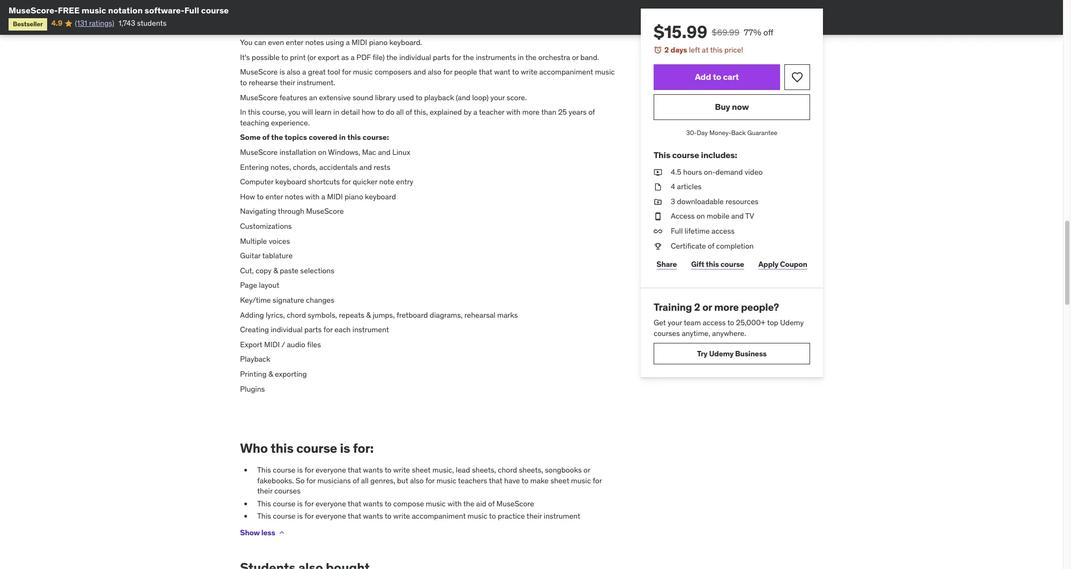 Task type: describe. For each thing, give the bounding box(es) containing it.
at
[[702, 45, 709, 55]]

instrument inside you can even enter notes using a midi piano keyboard. it's possible to print (or export as a pdf file) the individual parts for the instruments in the orchestra or band. musescore is also a great tool for music composers and also for people that want to write accompaniment music to rehearse their instrument. musescore features an extensive sound library used to playback (and loop) your score. in this course, you will learn in detail how to do all of this, explained by a teacher with more than 25 years of teaching experience. some of the topics covered in this course: musescore installation on windows, mac and linux entering notes, chords, accidentals and rests computer keyboard shortcuts for quicker note entry how to enter notes with a midi piano keyboard navigating through musescore customizations multiple voices guitar tablature cut, copy & paste selections page layout key/time signature changes adding lyrics, chord symbols, repeats & jumps, fretboard diagrams, rehearsal marks creating individual parts for each instrument export midi / audio files playback printing & exporting plugins
[[353, 325, 389, 335]]

4 articles
[[671, 182, 702, 191]]

courses inside this course is for everyone that wants to write sheet music, lead sheets, chord sheets, songbooks or fakebooks. so for musicians of all genres, but also for music teachers that have to make sheet music for their courses this course is for everyone that wants to compose music with the aid of musescore this course is for everyone that wants to write accompaniment music to practice their instrument
[[274, 486, 301, 496]]

it's
[[240, 52, 250, 62]]

to left compose
[[385, 499, 392, 509]]

buy
[[715, 101, 730, 112]]

write inside you can even enter notes using a midi piano keyboard. it's possible to print (or export as a pdf file) the individual parts for the instruments in the orchestra or band. musescore is also a great tool for music composers and also for people that want to write accompaniment music to rehearse their instrument. musescore features an extensive sound library used to playback (and loop) your score. in this course, you will learn in detail how to do all of this, explained by a teacher with more than 25 years of teaching experience. some of the topics covered in this course: musescore installation on windows, mac and linux entering notes, chords, accidentals and rests computer keyboard shortcuts for quicker note entry how to enter notes with a midi piano keyboard navigating through musescore customizations multiple voices guitar tablature cut, copy & paste selections page layout key/time signature changes adding lyrics, chord symbols, repeats & jumps, fretboard diagrams, rehearsal marks creating individual parts for each instrument export midi / audio files playback printing & exporting plugins
[[521, 67, 538, 77]]

musicians
[[318, 476, 351, 485]]

an
[[309, 93, 317, 102]]

all inside this course is for everyone that wants to write sheet music, lead sheets, chord sheets, songbooks or fakebooks. so for musicians of all genres, but also for music teachers that have to make sheet music for their courses this course is for everyone that wants to compose music with the aid of musescore this course is for everyone that wants to write accompaniment music to practice their instrument
[[361, 476, 369, 485]]

xsmall image inside show less button
[[277, 529, 286, 537]]

note
[[379, 177, 395, 187]]

musescore down rehearse
[[240, 93, 278, 102]]

1 vertical spatial midi
[[327, 192, 343, 201]]

you can even enter notes using a midi piano keyboard. it's possible to print (or export as a pdf file) the individual parts for the instruments in the orchestra or band. musescore is also a great tool for music composers and also for people that want to write accompaniment music to rehearse their instrument. musescore features an extensive sound library used to playback (and loop) your score. in this course, you will learn in detail how to do all of this, explained by a teacher with more than 25 years of teaching experience. some of the topics covered in this course: musescore installation on windows, mac and linux entering notes, chords, accidentals and rests computer keyboard shortcuts for quicker note entry how to enter notes with a midi piano keyboard navigating through musescore customizations multiple voices guitar tablature cut, copy & paste selections page layout key/time signature changes adding lyrics, chord symbols, repeats & jumps, fretboard diagrams, rehearsal marks creating individual parts for each instrument export midi / audio files playback printing & exporting plugins
[[240, 38, 615, 394]]

cart
[[723, 71, 739, 82]]

0 vertical spatial access
[[712, 226, 735, 236]]

course down fakebooks.
[[273, 499, 296, 509]]

people?
[[741, 301, 779, 314]]

linux
[[392, 147, 410, 157]]

and up quicker
[[360, 162, 372, 172]]

using
[[326, 38, 344, 47]]

more inside you can even enter notes using a midi piano keyboard. it's possible to print (or export as a pdf file) the individual parts for the instruments in the orchestra or band. musescore is also a great tool for music composers and also for people that want to write accompaniment music to rehearse their instrument. musescore features an extensive sound library used to playback (and loop) your score. in this course, you will learn in detail how to do all of this, explained by a teacher with more than 25 years of teaching experience. some of the topics covered in this course: musescore installation on windows, mac and linux entering notes, chords, accidentals and rests computer keyboard shortcuts for quicker note entry how to enter notes with a midi piano keyboard navigating through musescore customizations multiple voices guitar tablature cut, copy & paste selections page layout key/time signature changes adding lyrics, chord symbols, repeats & jumps, fretboard diagrams, rehearsal marks creating individual parts for each instrument export midi / audio files playback printing & exporting plugins
[[523, 107, 540, 117]]

course inside 'link'
[[721, 259, 744, 269]]

to left print
[[281, 52, 288, 62]]

less
[[261, 528, 275, 537]]

key/time
[[240, 295, 271, 305]]

(131
[[75, 18, 87, 28]]

share button
[[654, 254, 680, 275]]

to left practice
[[489, 512, 496, 521]]

guarantee
[[748, 128, 778, 136]]

can
[[254, 38, 266, 47]]

paste
[[280, 266, 299, 275]]

composers
[[375, 67, 412, 77]]

0 horizontal spatial notes
[[285, 192, 304, 201]]

gift this course link
[[689, 254, 747, 275]]

installation
[[280, 147, 316, 157]]

this up windows,
[[347, 133, 361, 142]]

want
[[494, 67, 511, 77]]

some
[[240, 133, 261, 142]]

the right file)
[[387, 52, 398, 62]]

a right as
[[351, 52, 355, 62]]

this inside 'link'
[[706, 259, 719, 269]]

course:
[[363, 133, 389, 142]]

do
[[386, 107, 395, 117]]

completion
[[716, 241, 754, 251]]

video
[[745, 167, 763, 177]]

in
[[240, 107, 246, 117]]

through
[[278, 207, 304, 216]]

1 everyone from the top
[[316, 465, 346, 475]]

music down 'music,'
[[437, 476, 457, 485]]

on-
[[704, 167, 716, 177]]

courses inside training 2 or more people? get your team access to 25,000+ top udemy courses anytime, anywhere.
[[654, 328, 680, 338]]

chord inside you can even enter notes using a midi piano keyboard. it's possible to print (or export as a pdf file) the individual parts for the instruments in the orchestra or band. musescore is also a great tool for music composers and also for people that want to write accompaniment music to rehearse their instrument. musescore features an extensive sound library used to playback (and loop) your score. in this course, you will learn in detail how to do all of this, explained by a teacher with more than 25 years of teaching experience. some of the topics covered in this course: musescore installation on windows, mac and linux entering notes, chords, accidentals and rests computer keyboard shortcuts for quicker note entry how to enter notes with a midi piano keyboard navigating through musescore customizations multiple voices guitar tablature cut, copy & paste selections page layout key/time signature changes adding lyrics, chord symbols, repeats & jumps, fretboard diagrams, rehearsal marks creating individual parts for each instrument export midi / audio files playback printing & exporting plugins
[[287, 310, 306, 320]]

features
[[280, 93, 307, 102]]

selections
[[300, 266, 335, 275]]

chord inside this course is for everyone that wants to write sheet music, lead sheets, chord sheets, songbooks or fakebooks. so for musicians of all genres, but also for music teachers that have to make sheet music for their courses this course is for everyone that wants to compose music with the aid of musescore this course is for everyone that wants to write accompaniment music to practice their instrument
[[498, 465, 517, 475]]

marks
[[497, 310, 518, 320]]

1 horizontal spatial notes
[[305, 38, 324, 47]]

to inside training 2 or more people? get your team access to 25,000+ top udemy courses anytime, anywhere.
[[728, 318, 735, 327]]

1 vertical spatial sheet
[[551, 476, 570, 485]]

0 horizontal spatial keyboard
[[275, 177, 306, 187]]

2 vertical spatial write
[[393, 512, 410, 521]]

1 horizontal spatial &
[[273, 266, 278, 275]]

1 vertical spatial enter
[[266, 192, 283, 201]]

3 downloadable resources
[[671, 197, 759, 206]]

to down genres,
[[385, 512, 392, 521]]

aid
[[476, 499, 487, 509]]

course up so at the left of page
[[296, 440, 337, 457]]

gift
[[691, 259, 705, 269]]

by
[[464, 107, 472, 117]]

plugins
[[240, 384, 265, 394]]

course up hours
[[672, 150, 699, 160]]

and up rests
[[378, 147, 391, 157]]

the left orchestra
[[526, 52, 537, 62]]

25
[[558, 107, 567, 117]]

the left topics
[[271, 133, 283, 142]]

2 everyone from the top
[[316, 499, 346, 509]]

than
[[541, 107, 557, 117]]

3 wants from the top
[[363, 512, 383, 521]]

buy now
[[715, 101, 749, 112]]

2 vertical spatial in
[[339, 133, 346, 142]]

of right "aid"
[[488, 499, 495, 509]]

this right who
[[271, 440, 294, 457]]

as
[[341, 52, 349, 62]]

a down shortcuts at left
[[322, 192, 326, 201]]

0 horizontal spatial full
[[184, 5, 199, 16]]

computer
[[240, 177, 274, 187]]

to left "do"
[[377, 107, 384, 117]]

to right how
[[257, 192, 264, 201]]

udemy inside training 2 or more people? get your team access to 25,000+ top udemy courses anytime, anywhere.
[[780, 318, 804, 327]]

2 vertical spatial their
[[527, 512, 542, 521]]

xsmall image for access
[[654, 211, 663, 222]]

have
[[504, 476, 520, 485]]

of down full lifetime access
[[708, 241, 715, 251]]

library
[[375, 93, 396, 102]]

exporting
[[275, 369, 307, 379]]

topics
[[285, 133, 307, 142]]

multiple
[[240, 236, 267, 246]]

1 vertical spatial write
[[393, 465, 410, 475]]

experience.
[[271, 118, 310, 127]]

apply
[[759, 259, 779, 269]]

0 horizontal spatial parts
[[304, 325, 322, 335]]

customizations
[[240, 221, 292, 231]]

so
[[296, 476, 305, 485]]

chords,
[[293, 162, 318, 172]]

1 vertical spatial with
[[306, 192, 320, 201]]

playback
[[424, 93, 454, 102]]

this right the at
[[711, 45, 723, 55]]

this course includes:
[[654, 150, 737, 160]]

0 horizontal spatial sheet
[[412, 465, 431, 475]]

of right some
[[262, 133, 270, 142]]

with inside this course is for everyone that wants to write sheet music, lead sheets, chord sheets, songbooks or fakebooks. so for musicians of all genres, but also for music teachers that have to make sheet music for their courses this course is for everyone that wants to compose music with the aid of musescore this course is for everyone that wants to write accompaniment music to practice their instrument
[[448, 499, 462, 509]]

to right want
[[512, 67, 519, 77]]

music right compose
[[426, 499, 446, 509]]

team
[[684, 318, 701, 327]]

day
[[697, 128, 708, 136]]

to inside button
[[713, 71, 722, 82]]

extensive
[[319, 93, 351, 102]]

add to cart
[[695, 71, 739, 82]]

2 inside training 2 or more people? get your team access to 25,000+ top udemy courses anytime, anywhere.
[[694, 301, 701, 314]]

includes:
[[701, 150, 737, 160]]

2 horizontal spatial with
[[507, 107, 521, 117]]

1 horizontal spatial individual
[[399, 52, 431, 62]]

full lifetime access
[[671, 226, 735, 236]]

a left great at the left top of page
[[302, 67, 306, 77]]

export
[[318, 52, 340, 62]]

$15.99
[[654, 21, 708, 43]]

accidentals
[[319, 162, 358, 172]]

1 horizontal spatial enter
[[286, 38, 304, 47]]

0 horizontal spatial individual
[[271, 325, 303, 335]]

to right used
[[416, 93, 423, 102]]

1 vertical spatial keyboard
[[365, 192, 396, 201]]

entry
[[396, 177, 414, 187]]

musescore up entering
[[240, 147, 278, 157]]

possible
[[252, 52, 280, 62]]

the inside this course is for everyone that wants to write sheet music, lead sheets, chord sheets, songbooks or fakebooks. so for musicians of all genres, but also for music teachers that have to make sheet music for their courses this course is for everyone that wants to compose music with the aid of musescore this course is for everyone that wants to write accompaniment music to practice their instrument
[[464, 499, 475, 509]]

course up less
[[273, 512, 296, 521]]

or inside you can even enter notes using a midi piano keyboard. it's possible to print (or export as a pdf file) the individual parts for the instruments in the orchestra or band. musescore is also a great tool for music composers and also for people that want to write accompaniment music to rehearse their instrument. musescore features an extensive sound library used to playback (and loop) your score. in this course, you will learn in detail how to do all of this, explained by a teacher with more than 25 years of teaching experience. some of the topics covered in this course: musescore installation on windows, mac and linux entering notes, chords, accidentals and rests computer keyboard shortcuts for quicker note entry how to enter notes with a midi piano keyboard navigating through musescore customizations multiple voices guitar tablature cut, copy & paste selections page layout key/time signature changes adding lyrics, chord symbols, repeats & jumps, fretboard diagrams, rehearsal marks creating individual parts for each instrument export midi / audio files playback printing & exporting plugins
[[572, 52, 579, 62]]

share
[[657, 259, 677, 269]]

and right composers
[[414, 67, 426, 77]]

great
[[308, 67, 326, 77]]

teacher
[[479, 107, 505, 117]]

copy
[[256, 266, 272, 275]]

music down band.
[[595, 67, 615, 77]]

score.
[[507, 93, 527, 102]]

loop)
[[472, 93, 489, 102]]

all inside you can even enter notes using a midi piano keyboard. it's possible to print (or export as a pdf file) the individual parts for the instruments in the orchestra or band. musescore is also a great tool for music composers and also for people that want to write accompaniment music to rehearse their instrument. musescore features an extensive sound library used to playback (and loop) your score. in this course, you will learn in detail how to do all of this, explained by a teacher with more than 25 years of teaching experience. some of the topics covered in this course: musescore installation on windows, mac and linux entering notes, chords, accidentals and rests computer keyboard shortcuts for quicker note entry how to enter notes with a midi piano keyboard navigating through musescore customizations multiple voices guitar tablature cut, copy & paste selections page layout key/time signature changes adding lyrics, chord symbols, repeats & jumps, fretboard diagrams, rehearsal marks creating individual parts for each instrument export midi / audio files playback printing & exporting plugins
[[396, 107, 404, 117]]

music down 'pdf'
[[353, 67, 373, 77]]

course up fakebooks.
[[273, 465, 296, 475]]

course right software-
[[201, 5, 229, 16]]

get
[[654, 318, 666, 327]]

(and
[[456, 93, 471, 102]]

0 horizontal spatial midi
[[264, 340, 280, 349]]

of right musicians
[[353, 476, 359, 485]]



Task type: locate. For each thing, give the bounding box(es) containing it.
1 horizontal spatial piano
[[369, 38, 388, 47]]

the left "aid"
[[464, 499, 475, 509]]

mac
[[362, 147, 376, 157]]

0 vertical spatial all
[[396, 107, 404, 117]]

courses down get
[[654, 328, 680, 338]]

udemy right try
[[709, 349, 734, 358]]

xsmall image
[[654, 167, 663, 178], [654, 226, 663, 237]]

0 horizontal spatial with
[[306, 192, 320, 201]]

0 horizontal spatial enter
[[266, 192, 283, 201]]

on inside you can even enter notes using a midi piano keyboard. it's possible to print (or export as a pdf file) the individual parts for the instruments in the orchestra or band. musescore is also a great tool for music composers and also for people that want to write accompaniment music to rehearse their instrument. musescore features an extensive sound library used to playback (and loop) your score. in this course, you will learn in detail how to do all of this, explained by a teacher with more than 25 years of teaching experience. some of the topics covered in this course: musescore installation on windows, mac and linux entering notes, chords, accidentals and rests computer keyboard shortcuts for quicker note entry how to enter notes with a midi piano keyboard navigating through musescore customizations multiple voices guitar tablature cut, copy & paste selections page layout key/time signature changes adding lyrics, chord symbols, repeats & jumps, fretboard diagrams, rehearsal marks creating individual parts for each instrument export midi / audio files playback printing & exporting plugins
[[318, 147, 327, 157]]

2 vertical spatial &
[[269, 369, 273, 379]]

1 vertical spatial on
[[697, 211, 705, 221]]

xsmall image left access
[[654, 211, 663, 222]]

that inside you can even enter notes using a midi piano keyboard. it's possible to print (or export as a pdf file) the individual parts for the instruments in the orchestra or band. musescore is also a great tool for music composers and also for people that want to write accompaniment music to rehearse their instrument. musescore features an extensive sound library used to playback (and loop) your score. in this course, you will learn in detail how to do all of this, explained by a teacher with more than 25 years of teaching experience. some of the topics covered in this course: musescore installation on windows, mac and linux entering notes, chords, accidentals and rests computer keyboard shortcuts for quicker note entry how to enter notes with a midi piano keyboard navigating through musescore customizations multiple voices guitar tablature cut, copy & paste selections page layout key/time signature changes adding lyrics, chord symbols, repeats & jumps, fretboard diagrams, rehearsal marks creating individual parts for each instrument export midi / audio files playback printing & exporting plugins
[[479, 67, 493, 77]]

1 horizontal spatial 2
[[694, 301, 701, 314]]

0 horizontal spatial 2
[[665, 45, 669, 55]]

1 vertical spatial all
[[361, 476, 369, 485]]

add to cart button
[[654, 64, 780, 90]]

rehearse
[[249, 78, 278, 87]]

0 horizontal spatial all
[[361, 476, 369, 485]]

and
[[414, 67, 426, 77], [378, 147, 391, 157], [360, 162, 372, 172], [732, 211, 744, 221]]

learn
[[315, 107, 332, 117]]

2 vertical spatial everyone
[[316, 512, 346, 521]]

1 vertical spatial more
[[714, 301, 739, 314]]

musescore-free music notation software-full course
[[9, 5, 229, 16]]

1 horizontal spatial accompaniment
[[540, 67, 593, 77]]

xsmall image for 3
[[654, 197, 663, 207]]

this
[[654, 150, 671, 160], [257, 465, 271, 475], [257, 499, 271, 509], [257, 512, 271, 521]]

2 horizontal spatial midi
[[352, 38, 367, 47]]

individual
[[399, 52, 431, 62], [271, 325, 303, 335]]

to right have
[[522, 476, 529, 485]]

xsmall image for certificate
[[654, 241, 663, 251]]

1 vertical spatial piano
[[345, 192, 363, 201]]

wishlist image
[[791, 71, 804, 83]]

their inside you can even enter notes using a midi piano keyboard. it's possible to print (or export as a pdf file) the individual parts for the instruments in the orchestra or band. musescore is also a great tool for music composers and also for people that want to write accompaniment music to rehearse their instrument. musescore features an extensive sound library used to playback (and loop) your score. in this course, you will learn in detail how to do all of this, explained by a teacher with more than 25 years of teaching experience. some of the topics covered in this course: musescore installation on windows, mac and linux entering notes, chords, accidentals and rests computer keyboard shortcuts for quicker note entry how to enter notes with a midi piano keyboard navigating through musescore customizations multiple voices guitar tablature cut, copy & paste selections page layout key/time signature changes adding lyrics, chord symbols, repeats & jumps, fretboard diagrams, rehearsal marks creating individual parts for each instrument export midi / audio files playback printing & exporting plugins
[[280, 78, 295, 87]]

who this course is for:
[[240, 440, 374, 457]]

2 up the team
[[694, 301, 701, 314]]

hours
[[683, 167, 702, 177]]

1 vertical spatial instrument
[[544, 512, 581, 521]]

0 horizontal spatial udemy
[[709, 349, 734, 358]]

1 vertical spatial full
[[671, 226, 683, 236]]

also down print
[[287, 67, 301, 77]]

a
[[346, 38, 350, 47], [351, 52, 355, 62], [302, 67, 306, 77], [474, 107, 478, 117], [322, 192, 326, 201]]

keyboard
[[275, 177, 306, 187], [365, 192, 396, 201]]

1 vertical spatial parts
[[304, 325, 322, 335]]

export
[[240, 340, 262, 349]]

your
[[491, 93, 505, 102], [668, 318, 682, 327]]

access inside training 2 or more people? get your team access to 25,000+ top udemy courses anytime, anywhere.
[[703, 318, 726, 327]]

accompaniment down compose
[[412, 512, 466, 521]]

mobile
[[707, 211, 730, 221]]

2 wants from the top
[[363, 499, 383, 509]]

make
[[531, 476, 549, 485]]

their
[[280, 78, 295, 87], [257, 486, 273, 496], [527, 512, 542, 521]]

1 horizontal spatial also
[[410, 476, 424, 485]]

for:
[[353, 440, 374, 457]]

certificate
[[671, 241, 706, 251]]

midi up 'pdf'
[[352, 38, 367, 47]]

1 horizontal spatial on
[[697, 211, 705, 221]]

musescore-
[[9, 5, 58, 16]]

to left cart
[[713, 71, 722, 82]]

in up windows,
[[339, 133, 346, 142]]

windows,
[[328, 147, 360, 157]]

repeats
[[339, 310, 365, 320]]

sheets, up "teachers"
[[472, 465, 496, 475]]

with down shortcuts at left
[[306, 192, 320, 201]]

people
[[454, 67, 477, 77]]

covered
[[309, 133, 338, 142]]

0 horizontal spatial or
[[572, 52, 579, 62]]

0 vertical spatial with
[[507, 107, 521, 117]]

3 everyone from the top
[[316, 512, 346, 521]]

of left this,
[[406, 107, 412, 117]]

sound
[[353, 93, 373, 102]]

1 wants from the top
[[363, 465, 383, 475]]

0 horizontal spatial accompaniment
[[412, 512, 466, 521]]

0 vertical spatial wants
[[363, 465, 383, 475]]

all right "do"
[[396, 107, 404, 117]]

used
[[398, 93, 414, 102]]

musescore up practice
[[497, 499, 534, 509]]

to up genres,
[[385, 465, 392, 475]]

access up anywhere.
[[703, 318, 726, 327]]

resources
[[726, 197, 759, 206]]

0 vertical spatial your
[[491, 93, 505, 102]]

$15.99 $69.99 77% off
[[654, 21, 774, 43]]

2 horizontal spatial &
[[366, 310, 371, 320]]

0 vertical spatial udemy
[[780, 318, 804, 327]]

in
[[518, 52, 524, 62], [333, 107, 339, 117], [339, 133, 346, 142]]

0 horizontal spatial chord
[[287, 310, 306, 320]]

1,743
[[119, 18, 135, 28]]

tv
[[746, 211, 754, 221]]

0 vertical spatial xsmall image
[[654, 167, 663, 178]]

2 vertical spatial or
[[584, 465, 591, 475]]

music up (131 ratings)
[[82, 5, 106, 16]]

a right using
[[346, 38, 350, 47]]

0 vertical spatial or
[[572, 52, 579, 62]]

1 horizontal spatial instrument
[[544, 512, 581, 521]]

or left band.
[[572, 52, 579, 62]]

musescore up rehearse
[[240, 67, 278, 77]]

this right gift
[[706, 259, 719, 269]]

xsmall image for 4.5
[[654, 167, 663, 178]]

xsmall image left 4
[[654, 182, 663, 192]]

2 days left at this price!
[[665, 45, 744, 55]]

piano down quicker
[[345, 192, 363, 201]]

0 vertical spatial chord
[[287, 310, 306, 320]]

1 horizontal spatial or
[[584, 465, 591, 475]]

page
[[240, 281, 257, 290]]

write
[[521, 67, 538, 77], [393, 465, 410, 475], [393, 512, 410, 521]]

a right by
[[474, 107, 478, 117]]

try udemy business
[[697, 349, 767, 358]]

1 vertical spatial wants
[[363, 499, 383, 509]]

0 vertical spatial parts
[[433, 52, 450, 62]]

alarm image
[[654, 46, 663, 54]]

changes
[[306, 295, 335, 305]]

individual down keyboard.
[[399, 52, 431, 62]]

chord down signature
[[287, 310, 306, 320]]

1 vertical spatial everyone
[[316, 499, 346, 509]]

1 vertical spatial accompaniment
[[412, 512, 466, 521]]

0 vertical spatial piano
[[369, 38, 388, 47]]

udemy inside try udemy business link
[[709, 349, 734, 358]]

or inside training 2 or more people? get your team access to 25,000+ top udemy courses anytime, anywhere.
[[703, 301, 712, 314]]

0 horizontal spatial also
[[287, 67, 301, 77]]

xsmall image left 3
[[654, 197, 663, 207]]

creating
[[240, 325, 269, 335]]

0 vertical spatial their
[[280, 78, 295, 87]]

0 vertical spatial keyboard
[[275, 177, 306, 187]]

demand
[[716, 167, 743, 177]]

enter up print
[[286, 38, 304, 47]]

keyboard down note at left top
[[365, 192, 396, 201]]

parts up files
[[304, 325, 322, 335]]

0 vertical spatial more
[[523, 107, 540, 117]]

or inside this course is for everyone that wants to write sheet music, lead sheets, chord sheets, songbooks or fakebooks. so for musicians of all genres, but also for music teachers that have to make sheet music for their courses this course is for everyone that wants to compose music with the aid of musescore this course is for everyone that wants to write accompaniment music to practice their instrument
[[584, 465, 591, 475]]

or right songbooks
[[584, 465, 591, 475]]

also inside this course is for everyone that wants to write sheet music, lead sheets, chord sheets, songbooks or fakebooks. so for musicians of all genres, but also for music teachers that have to make sheet music for their courses this course is for everyone that wants to compose music with the aid of musescore this course is for everyone that wants to write accompaniment music to practice their instrument
[[410, 476, 424, 485]]

course,
[[262, 107, 287, 117]]

with down score.
[[507, 107, 521, 117]]

25,000+
[[736, 318, 766, 327]]

their right practice
[[527, 512, 542, 521]]

1 vertical spatial 2
[[694, 301, 701, 314]]

xsmall image for 4
[[654, 182, 663, 192]]

midi down shortcuts at left
[[327, 192, 343, 201]]

1 horizontal spatial sheets,
[[519, 465, 543, 475]]

the up people on the top of page
[[463, 52, 474, 62]]

adding
[[240, 310, 264, 320]]

lead
[[456, 465, 470, 475]]

your inside you can even enter notes using a midi piano keyboard. it's possible to print (or export as a pdf file) the individual parts for the instruments in the orchestra or band. musescore is also a great tool for music composers and also for people that want to write accompaniment music to rehearse their instrument. musescore features an extensive sound library used to playback (and loop) your score. in this course, you will learn in detail how to do all of this, explained by a teacher with more than 25 years of teaching experience. some of the topics covered in this course: musescore installation on windows, mac and linux entering notes, chords, accidentals and rests computer keyboard shortcuts for quicker note entry how to enter notes with a midi piano keyboard navigating through musescore customizations multiple voices guitar tablature cut, copy & paste selections page layout key/time signature changes adding lyrics, chord symbols, repeats & jumps, fretboard diagrams, rehearsal marks creating individual parts for each instrument export midi / audio files playback printing & exporting plugins
[[491, 93, 505, 102]]

2 horizontal spatial also
[[428, 67, 442, 77]]

1 horizontal spatial parts
[[433, 52, 450, 62]]

xsmall image up share
[[654, 226, 663, 237]]

0 vertical spatial accompaniment
[[540, 67, 593, 77]]

more up anywhere.
[[714, 301, 739, 314]]

playback
[[240, 354, 270, 364]]

printing
[[240, 369, 267, 379]]

1 horizontal spatial all
[[396, 107, 404, 117]]

left
[[689, 45, 700, 55]]

how
[[240, 192, 255, 201]]

layout
[[259, 281, 279, 290]]

this up teaching
[[248, 107, 260, 117]]

1 vertical spatial notes
[[285, 192, 304, 201]]

1 horizontal spatial udemy
[[780, 318, 804, 327]]

is inside you can even enter notes using a midi piano keyboard. it's possible to print (or export as a pdf file) the individual parts for the instruments in the orchestra or band. musescore is also a great tool for music composers and also for people that want to write accompaniment music to rehearse their instrument. musescore features an extensive sound library used to playback (and loop) your score. in this course, you will learn in detail how to do all of this, explained by a teacher with more than 25 years of teaching experience. some of the topics covered in this course: musescore installation on windows, mac and linux entering notes, chords, accidentals and rests computer keyboard shortcuts for quicker note entry how to enter notes with a midi piano keyboard navigating through musescore customizations multiple voices guitar tablature cut, copy & paste selections page layout key/time signature changes adding lyrics, chord symbols, repeats & jumps, fretboard diagrams, rehearsal marks creating individual parts for each instrument export midi / audio files playback printing & exporting plugins
[[280, 67, 285, 77]]

1 sheets, from the left
[[472, 465, 496, 475]]

write down compose
[[393, 512, 410, 521]]

more inside training 2 or more people? get your team access to 25,000+ top udemy courses anytime, anywhere.
[[714, 301, 739, 314]]

and left 'tv' at right top
[[732, 211, 744, 221]]

their up features
[[280, 78, 295, 87]]

days
[[671, 45, 688, 55]]

2 sheets, from the left
[[519, 465, 543, 475]]

access
[[671, 211, 695, 221]]

4.5 hours on-demand video
[[671, 167, 763, 177]]

shortcuts
[[308, 177, 340, 187]]

your inside training 2 or more people? get your team access to 25,000+ top udemy courses anytime, anywhere.
[[668, 318, 682, 327]]

1 vertical spatial in
[[333, 107, 339, 117]]

symbols,
[[308, 310, 337, 320]]

this course is for everyone that wants to write sheet music, lead sheets, chord sheets, songbooks or fakebooks. so for musicians of all genres, but also for music teachers that have to make sheet music for their courses this course is for everyone that wants to compose music with the aid of musescore this course is for everyone that wants to write accompaniment music to practice their instrument
[[257, 465, 602, 521]]

2 horizontal spatial or
[[703, 301, 712, 314]]

show less button
[[240, 522, 286, 544]]

& right printing
[[269, 369, 273, 379]]

1 vertical spatial your
[[668, 318, 682, 327]]

compose
[[393, 499, 424, 509]]

your right get
[[668, 318, 682, 327]]

explained
[[430, 107, 462, 117]]

music down songbooks
[[571, 476, 591, 485]]

will
[[302, 107, 313, 117]]

1 vertical spatial xsmall image
[[654, 226, 663, 237]]

band.
[[581, 52, 599, 62]]

1 vertical spatial individual
[[271, 325, 303, 335]]

0 vertical spatial full
[[184, 5, 199, 16]]

write right want
[[521, 67, 538, 77]]

instrument down make
[[544, 512, 581, 521]]

1 horizontal spatial courses
[[654, 328, 680, 338]]

individual up /
[[271, 325, 303, 335]]

udemy right top
[[780, 318, 804, 327]]

77%
[[744, 27, 762, 38]]

course down completion
[[721, 259, 744, 269]]

1 horizontal spatial chord
[[498, 465, 517, 475]]

certificate of completion
[[671, 241, 754, 251]]

for
[[452, 52, 461, 62], [342, 67, 351, 77], [443, 67, 453, 77], [342, 177, 351, 187], [324, 325, 333, 335], [305, 465, 314, 475], [307, 476, 316, 485], [426, 476, 435, 485], [593, 476, 602, 485], [305, 499, 314, 509], [305, 512, 314, 521]]

chord up have
[[498, 465, 517, 475]]

notes,
[[271, 162, 291, 172]]

fretboard
[[397, 310, 428, 320]]

sheet left 'music,'
[[412, 465, 431, 475]]

0 vertical spatial instrument
[[353, 325, 389, 335]]

accompaniment inside you can even enter notes using a midi piano keyboard. it's possible to print (or export as a pdf file) the individual parts for the instruments in the orchestra or band. musescore is also a great tool for music composers and also for people that want to write accompaniment music to rehearse their instrument. musescore features an extensive sound library used to playback (and loop) your score. in this course, you will learn in detail how to do all of this, explained by a teacher with more than 25 years of teaching experience. some of the topics covered in this course: musescore installation on windows, mac and linux entering notes, chords, accidentals and rests computer keyboard shortcuts for quicker note entry how to enter notes with a midi piano keyboard navigating through musescore customizations multiple voices guitar tablature cut, copy & paste selections page layout key/time signature changes adding lyrics, chord symbols, repeats & jumps, fretboard diagrams, rehearsal marks creating individual parts for each instrument export midi / audio files playback printing & exporting plugins
[[540, 67, 593, 77]]

or up "anytime,"
[[703, 301, 712, 314]]

1 horizontal spatial with
[[448, 499, 462, 509]]

all left genres,
[[361, 476, 369, 485]]

musescore down shortcuts at left
[[306, 207, 344, 216]]

& left jumps,
[[366, 310, 371, 320]]

0 vertical spatial individual
[[399, 52, 431, 62]]

ratings)
[[89, 18, 114, 28]]

all
[[396, 107, 404, 117], [361, 476, 369, 485]]

music down "aid"
[[468, 512, 488, 521]]

1 vertical spatial &
[[366, 310, 371, 320]]

1 horizontal spatial more
[[714, 301, 739, 314]]

30-day money-back guarantee
[[687, 128, 778, 136]]

1 horizontal spatial full
[[671, 226, 683, 236]]

downloadable
[[677, 197, 724, 206]]

their down fakebooks.
[[257, 486, 273, 496]]

midi left /
[[264, 340, 280, 349]]

0 vertical spatial in
[[518, 52, 524, 62]]

1 horizontal spatial their
[[280, 78, 295, 87]]

midi
[[352, 38, 367, 47], [327, 192, 343, 201], [264, 340, 280, 349]]

accompaniment down orchestra
[[540, 67, 593, 77]]

instrument inside this course is for everyone that wants to write sheet music, lead sheets, chord sheets, songbooks or fakebooks. so for musicians of all genres, but also for music teachers that have to make sheet music for their courses this course is for everyone that wants to compose music with the aid of musescore this course is for everyone that wants to write accompaniment music to practice their instrument
[[544, 512, 581, 521]]

anywhere.
[[712, 328, 746, 338]]

(or
[[308, 52, 316, 62]]

1 xsmall image from the top
[[654, 167, 663, 178]]

&
[[273, 266, 278, 275], [366, 310, 371, 320], [269, 369, 273, 379]]

0 vertical spatial write
[[521, 67, 538, 77]]

1 horizontal spatial keyboard
[[365, 192, 396, 201]]

money-
[[710, 128, 732, 136]]

jumps,
[[373, 310, 395, 320]]

of right years at the right
[[589, 107, 595, 117]]

in right "learn"
[[333, 107, 339, 117]]

1 horizontal spatial midi
[[327, 192, 343, 201]]

keyboard down notes,
[[275, 177, 306, 187]]

show
[[240, 528, 260, 537]]

write up but in the bottom of the page
[[393, 465, 410, 475]]

tool
[[327, 67, 340, 77]]

accompaniment inside this course is for everyone that wants to write sheet music, lead sheets, chord sheets, songbooks or fakebooks. so for musicians of all genres, but also for music teachers that have to make sheet music for their courses this course is for everyone that wants to compose music with the aid of musescore this course is for everyone that wants to write accompaniment music to practice their instrument
[[412, 512, 466, 521]]

xsmall image for full
[[654, 226, 663, 237]]

on down the covered
[[318, 147, 327, 157]]

3
[[671, 197, 676, 206]]

gift this course
[[691, 259, 744, 269]]

0 vertical spatial &
[[273, 266, 278, 275]]

quicker
[[353, 177, 378, 187]]

1 vertical spatial courses
[[274, 486, 301, 496]]

0 vertical spatial 2
[[665, 45, 669, 55]]

0 vertical spatial enter
[[286, 38, 304, 47]]

0 horizontal spatial your
[[491, 93, 505, 102]]

1 vertical spatial their
[[257, 486, 273, 496]]

enter up navigating
[[266, 192, 283, 201]]

access down the mobile
[[712, 226, 735, 236]]

apply coupon
[[759, 259, 808, 269]]

this,
[[414, 107, 428, 117]]

also right but in the bottom of the page
[[410, 476, 424, 485]]

notation
[[108, 5, 143, 16]]

musescore inside this course is for everyone that wants to write sheet music, lead sheets, chord sheets, songbooks or fakebooks. so for musicians of all genres, but also for music teachers that have to make sheet music for their courses this course is for everyone that wants to compose music with the aid of musescore this course is for everyone that wants to write accompaniment music to practice their instrument
[[497, 499, 534, 509]]

anytime,
[[682, 328, 711, 338]]

0 horizontal spatial on
[[318, 147, 327, 157]]

you
[[240, 38, 253, 47]]

0 horizontal spatial instrument
[[353, 325, 389, 335]]

2 vertical spatial with
[[448, 499, 462, 509]]

rehearsal
[[465, 310, 496, 320]]

0 vertical spatial midi
[[352, 38, 367, 47]]

notes up the through
[[285, 192, 304, 201]]

4
[[671, 182, 676, 191]]

1 vertical spatial udemy
[[709, 349, 734, 358]]

to left rehearse
[[240, 78, 247, 87]]

on down downloadable
[[697, 211, 705, 221]]

instrument down jumps,
[[353, 325, 389, 335]]

2 horizontal spatial their
[[527, 512, 542, 521]]

2 xsmall image from the top
[[654, 226, 663, 237]]

top
[[767, 318, 779, 327]]

xsmall image
[[654, 182, 663, 192], [654, 197, 663, 207], [654, 211, 663, 222], [654, 241, 663, 251], [277, 529, 286, 537]]

2 right alarm image
[[665, 45, 669, 55]]



Task type: vqa. For each thing, say whether or not it's contained in the screenshot.
MORE within training 2 or more people? get your team access to 25,000+ top udemy courses anytime, anywhere.
yes



